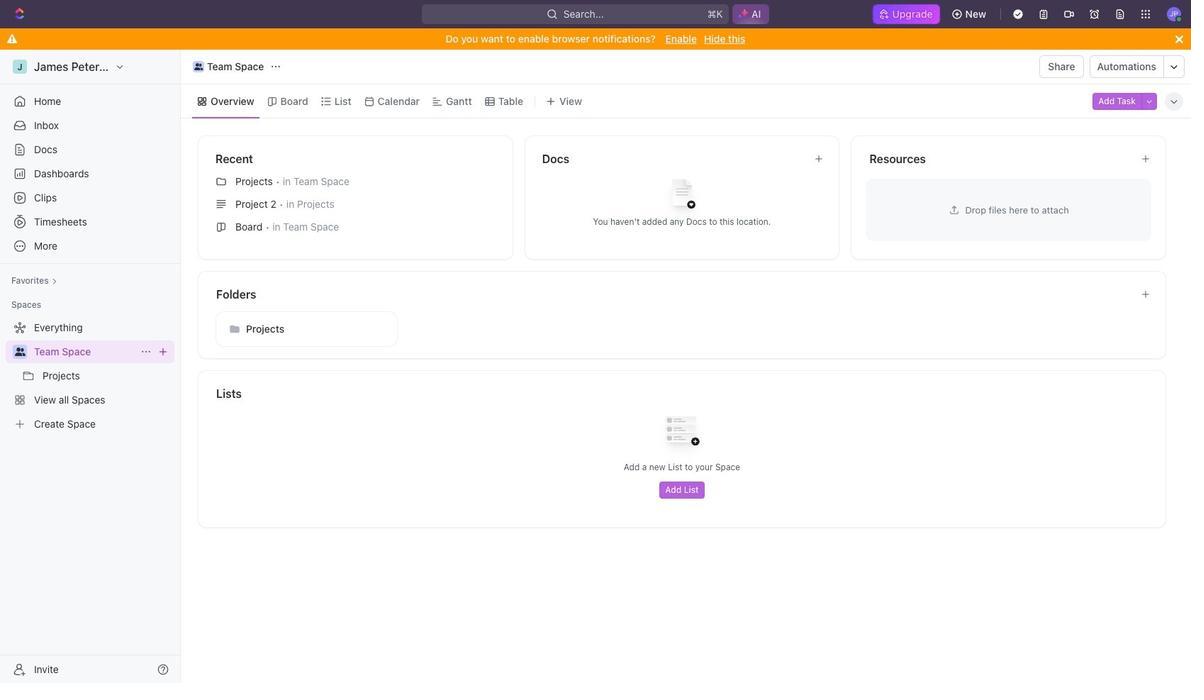 Task type: locate. For each thing, give the bounding box(es) containing it.
1 horizontal spatial user group image
[[194, 63, 203, 70]]

1 vertical spatial user group image
[[15, 348, 25, 356]]

no lists icon. image
[[654, 405, 711, 462]]

tree
[[6, 316, 175, 436]]

user group image
[[194, 63, 203, 70], [15, 348, 25, 356]]

james peterson's workspace, , element
[[13, 60, 27, 74]]

0 horizontal spatial user group image
[[15, 348, 25, 356]]



Task type: vqa. For each thing, say whether or not it's contained in the screenshot.
tree
yes



Task type: describe. For each thing, give the bounding box(es) containing it.
tree inside sidebar "navigation"
[[6, 316, 175, 436]]

sidebar navigation
[[0, 50, 184, 683]]

no most used docs image
[[654, 168, 711, 225]]

user group image inside tree
[[15, 348, 25, 356]]

0 vertical spatial user group image
[[194, 63, 203, 70]]



